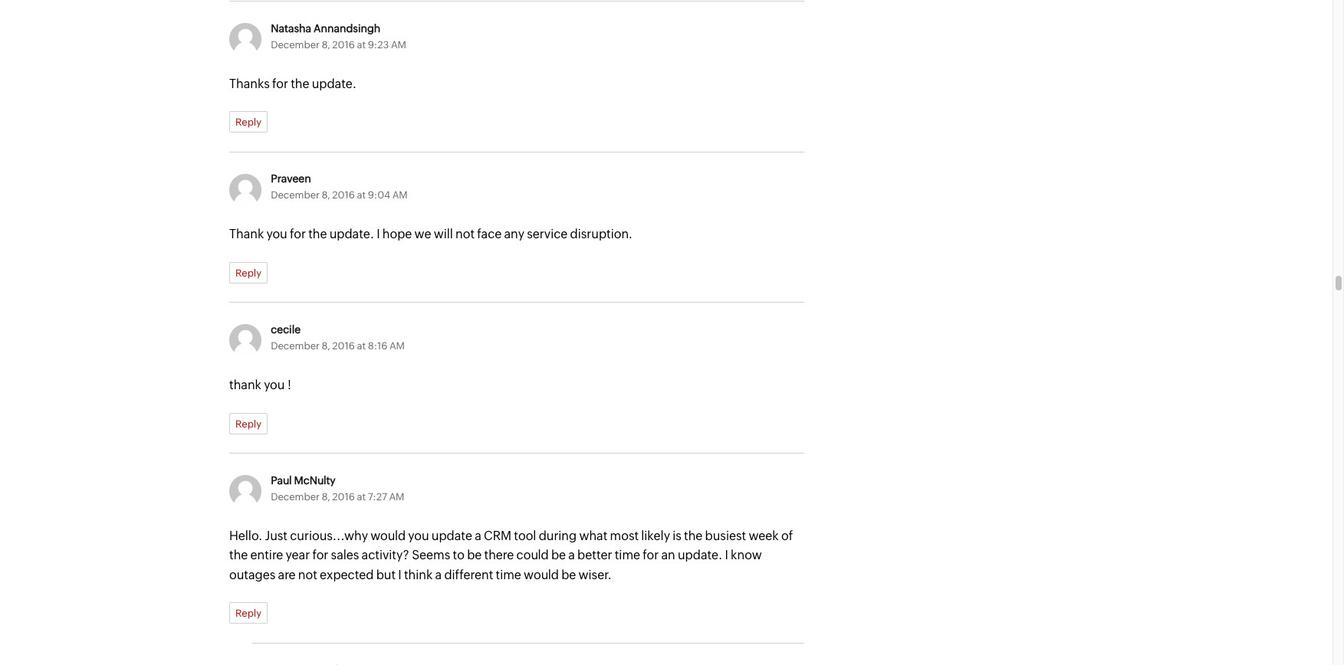 Task type: vqa. For each thing, say whether or not it's contained in the screenshot.
5th the Reply
no



Task type: describe. For each thing, give the bounding box(es) containing it.
face
[[477, 227, 502, 242]]

entire
[[250, 548, 283, 563]]

but
[[376, 568, 396, 583]]

could
[[517, 548, 549, 563]]

be down during
[[551, 548, 566, 563]]

expected
[[320, 568, 374, 583]]

service
[[527, 227, 568, 242]]

better
[[578, 548, 612, 563]]

december for curious...why
[[271, 491, 320, 503]]

know
[[731, 548, 762, 563]]

mcnulty
[[294, 474, 336, 487]]

of
[[781, 529, 793, 543]]

likely
[[641, 529, 670, 543]]

paul
[[271, 474, 292, 487]]

hello.
[[229, 529, 262, 543]]

you for thank
[[266, 227, 287, 242]]

1 vertical spatial time
[[496, 568, 521, 583]]

be right to
[[467, 548, 482, 563]]

8, for the
[[322, 39, 330, 50]]

busiest
[[705, 529, 746, 543]]

an
[[661, 548, 675, 563]]

am for the
[[391, 39, 406, 50]]

0 vertical spatial update.
[[312, 77, 357, 91]]

you for thank
[[264, 378, 285, 393]]

1 vertical spatial would
[[524, 568, 559, 583]]

thanks for the update.
[[229, 77, 357, 91]]

8:16
[[368, 340, 388, 352]]

at for the
[[357, 39, 366, 50]]

hope
[[383, 227, 412, 242]]

not inside hello. just curious...why would you update a crm tool during what most likely is the busiest week of the entire year for sales activity? seems to be there could be a better time for an update. i know outages are not expected but i think a different time would be wiser.
[[298, 568, 317, 583]]

for right thanks at the left of the page
[[272, 77, 288, 91]]

am for for
[[392, 190, 408, 201]]

cecile
[[271, 324, 301, 336]]

at for for
[[357, 190, 366, 201]]

any
[[504, 227, 525, 242]]

9:04
[[368, 190, 390, 201]]

wiser.
[[579, 568, 612, 583]]

reply link for thank you !
[[229, 413, 268, 434]]

december for for
[[271, 190, 320, 201]]

reply for thank you for the update. i hope we will not face any service disruption.
[[235, 268, 261, 279]]

disruption.
[[570, 227, 633, 242]]

there
[[484, 548, 514, 563]]

2016 for for
[[332, 190, 355, 201]]

2 horizontal spatial i
[[725, 548, 728, 563]]

for left the an at the bottom
[[643, 548, 659, 563]]

december 8, 2016 at 8:16 am
[[271, 340, 405, 352]]

2016 for curious...why
[[332, 491, 355, 503]]

8, for for
[[322, 190, 330, 201]]

2016 for !
[[332, 340, 355, 352]]

december for !
[[271, 340, 320, 352]]

most
[[610, 529, 639, 543]]

the down hello. at the left bottom of the page
[[229, 548, 248, 563]]

think
[[404, 568, 433, 583]]

we
[[415, 227, 431, 242]]

9:23
[[368, 39, 389, 50]]

hello. just curious...why would you update a crm tool during what most likely is the busiest week of the entire year for sales activity? seems to be there could be a better time for an update. i know outages are not expected but i think a different time would be wiser.
[[229, 529, 793, 583]]

activity?
[[362, 548, 409, 563]]

7:27
[[368, 491, 387, 503]]



Task type: locate. For each thing, give the bounding box(es) containing it.
outages
[[229, 568, 276, 583]]

is
[[673, 529, 682, 543]]

the
[[291, 77, 309, 91], [308, 227, 327, 242], [684, 529, 703, 543], [229, 548, 248, 563]]

i left hope
[[377, 227, 380, 242]]

2 reply link from the top
[[229, 262, 268, 284]]

time
[[615, 548, 640, 563], [496, 568, 521, 583]]

reply link for hello. just curious...why would you update a crm tool during what most likely is the busiest week of the entire year for sales activity? seems to be there could be a better time for an update. i know outages are not expected but i think a different time would be wiser.
[[229, 603, 268, 625]]

you right "thank"
[[266, 227, 287, 242]]

tool
[[514, 529, 536, 543]]

thank you for the update. i hope we will not face any service disruption.
[[229, 227, 633, 242]]

natasha
[[271, 22, 311, 34]]

3 december from the top
[[271, 340, 320, 352]]

thank
[[229, 227, 264, 242]]

am right 7:27
[[389, 491, 404, 503]]

am for curious...why
[[389, 491, 404, 503]]

annandsingh
[[314, 22, 381, 34]]

reply down thank
[[235, 418, 261, 430]]

the right the is
[[684, 529, 703, 543]]

to
[[453, 548, 465, 563]]

paul mcnulty
[[271, 474, 336, 487]]

2 horizontal spatial a
[[569, 548, 575, 563]]

a right think
[[435, 568, 442, 583]]

0 horizontal spatial i
[[377, 227, 380, 242]]

at for !
[[357, 340, 366, 352]]

december 8, 2016 at 9:23 am
[[271, 39, 406, 50]]

2016 down mcnulty
[[332, 491, 355, 503]]

reply link down "thank"
[[229, 262, 268, 284]]

at
[[357, 39, 366, 50], [357, 190, 366, 201], [357, 340, 366, 352], [357, 491, 366, 503]]

2 8, from the top
[[322, 190, 330, 201]]

update.
[[312, 77, 357, 91], [330, 227, 374, 242], [678, 548, 723, 563]]

8, for curious...why
[[322, 491, 330, 503]]

2 vertical spatial update.
[[678, 548, 723, 563]]

!
[[287, 378, 291, 393]]

reply
[[235, 117, 261, 128], [235, 268, 261, 279], [235, 418, 261, 430], [235, 608, 261, 620]]

not
[[456, 227, 475, 242], [298, 568, 317, 583]]

not right are
[[298, 568, 317, 583]]

2 vertical spatial i
[[398, 568, 402, 583]]

4 december from the top
[[271, 491, 320, 503]]

2 december from the top
[[271, 190, 320, 201]]

4 2016 from the top
[[332, 491, 355, 503]]

3 8, from the top
[[322, 340, 330, 352]]

reply link for thanks for the update.
[[229, 111, 268, 133]]

i
[[377, 227, 380, 242], [725, 548, 728, 563], [398, 568, 402, 583]]

2016 down annandsingh
[[332, 39, 355, 50]]

update. down the is
[[678, 548, 723, 563]]

0 horizontal spatial not
[[298, 568, 317, 583]]

week
[[749, 529, 779, 543]]

3 reply link from the top
[[229, 413, 268, 434]]

would up the activity? at the left bottom of the page
[[371, 529, 406, 543]]

reply link down thanks at the left of the page
[[229, 111, 268, 133]]

0 vertical spatial would
[[371, 529, 406, 543]]

time down there
[[496, 568, 521, 583]]

am for !
[[390, 340, 405, 352]]

december down cecile
[[271, 340, 320, 352]]

0 horizontal spatial would
[[371, 529, 406, 543]]

thanks
[[229, 77, 270, 91]]

be
[[467, 548, 482, 563], [551, 548, 566, 563], [562, 568, 576, 583]]

reply down "thank"
[[235, 268, 261, 279]]

4 8, from the top
[[322, 491, 330, 503]]

am right "9:23"
[[391, 39, 406, 50]]

natasha annandsingh
[[271, 22, 381, 34]]

1 vertical spatial a
[[569, 548, 575, 563]]

am
[[391, 39, 406, 50], [392, 190, 408, 201], [390, 340, 405, 352], [389, 491, 404, 503]]

8, down natasha annandsingh
[[322, 39, 330, 50]]

8, for !
[[322, 340, 330, 352]]

crm
[[484, 529, 512, 543]]

thank
[[229, 378, 261, 393]]

just
[[265, 529, 288, 543]]

reply down outages
[[235, 608, 261, 620]]

you
[[266, 227, 287, 242], [264, 378, 285, 393], [408, 529, 429, 543]]

a left better
[[569, 548, 575, 563]]

reply for thanks for the update.
[[235, 117, 261, 128]]

year
[[286, 548, 310, 563]]

you inside hello. just curious...why would you update a crm tool during what most likely is the busiest week of the entire year for sales activity? seems to be there could be a better time for an update. i know outages are not expected but i think a different time would be wiser.
[[408, 529, 429, 543]]

a left the "crm"
[[475, 529, 481, 543]]

2016 left 9:04
[[332, 190, 355, 201]]

0 horizontal spatial a
[[435, 568, 442, 583]]

sales
[[331, 548, 359, 563]]

reply for hello. just curious...why would you update a crm tool during what most likely is the busiest week of the entire year for sales activity? seems to be there could be a better time for an update. i know outages are not expected but i think a different time would be wiser.
[[235, 608, 261, 620]]

update. down december 8, 2016 at 9:23 am
[[312, 77, 357, 91]]

would down 'could'
[[524, 568, 559, 583]]

at left 9:04
[[357, 190, 366, 201]]

you up seems on the bottom left of page
[[408, 529, 429, 543]]

8, left 8:16
[[322, 340, 330, 352]]

1 2016 from the top
[[332, 39, 355, 50]]

at left "9:23"
[[357, 39, 366, 50]]

am right 8:16
[[390, 340, 405, 352]]

you left the !
[[264, 378, 285, 393]]

a
[[475, 529, 481, 543], [569, 548, 575, 563], [435, 568, 442, 583]]

december 8, 2016 at 7:27 am
[[271, 491, 404, 503]]

3 reply from the top
[[235, 418, 261, 430]]

0 vertical spatial i
[[377, 227, 380, 242]]

8, left 9:04
[[322, 190, 330, 201]]

thank you !
[[229, 378, 291, 393]]

0 vertical spatial time
[[615, 548, 640, 563]]

update. down december 8, 2016 at 9:04 am link
[[330, 227, 374, 242]]

at left 7:27
[[357, 491, 366, 503]]

2 vertical spatial a
[[435, 568, 442, 583]]

the down december 8, 2016 at 9:04 am link
[[308, 227, 327, 242]]

2016 for the
[[332, 39, 355, 50]]

1 vertical spatial update.
[[330, 227, 374, 242]]

reply link
[[229, 111, 268, 133], [229, 262, 268, 284], [229, 413, 268, 434], [229, 603, 268, 625]]

4 reply from the top
[[235, 608, 261, 620]]

2 vertical spatial you
[[408, 529, 429, 543]]

i down busiest
[[725, 548, 728, 563]]

curious...why
[[290, 529, 368, 543]]

8, down mcnulty
[[322, 491, 330, 503]]

i right but at the bottom of the page
[[398, 568, 402, 583]]

december 8, 2016 at 9:04 am
[[271, 190, 408, 201]]

4 reply link from the top
[[229, 603, 268, 625]]

will
[[434, 227, 453, 242]]

seems
[[412, 548, 450, 563]]

for
[[272, 77, 288, 91], [290, 227, 306, 242], [312, 548, 328, 563], [643, 548, 659, 563]]

the right thanks at the left of the page
[[291, 77, 309, 91]]

would
[[371, 529, 406, 543], [524, 568, 559, 583]]

1 horizontal spatial i
[[398, 568, 402, 583]]

1 at from the top
[[357, 39, 366, 50]]

for right "thank"
[[290, 227, 306, 242]]

1 8, from the top
[[322, 39, 330, 50]]

4 at from the top
[[357, 491, 366, 503]]

december 8, 2016 at 8:16 am link
[[271, 340, 405, 352]]

reply down thanks at the left of the page
[[235, 117, 261, 128]]

at left 8:16
[[357, 340, 366, 352]]

8,
[[322, 39, 330, 50], [322, 190, 330, 201], [322, 340, 330, 352], [322, 491, 330, 503]]

0 vertical spatial not
[[456, 227, 475, 242]]

december
[[271, 39, 320, 50], [271, 190, 320, 201], [271, 340, 320, 352], [271, 491, 320, 503]]

1 horizontal spatial a
[[475, 529, 481, 543]]

1 horizontal spatial not
[[456, 227, 475, 242]]

am right 9:04
[[392, 190, 408, 201]]

2 2016 from the top
[[332, 190, 355, 201]]

0 horizontal spatial time
[[496, 568, 521, 583]]

reply link down thank
[[229, 413, 268, 434]]

december down paul mcnulty
[[271, 491, 320, 503]]

praveen
[[271, 173, 311, 185]]

december down praveen
[[271, 190, 320, 201]]

during
[[539, 529, 577, 543]]

2016
[[332, 39, 355, 50], [332, 190, 355, 201], [332, 340, 355, 352], [332, 491, 355, 503]]

december down "natasha"
[[271, 39, 320, 50]]

december 8, 2016 at 9:23 am link
[[271, 39, 406, 50]]

reply link for thank you for the update. i hope we will not face any service disruption.
[[229, 262, 268, 284]]

0 vertical spatial you
[[266, 227, 287, 242]]

december for the
[[271, 39, 320, 50]]

time down most
[[615, 548, 640, 563]]

be left wiser.
[[562, 568, 576, 583]]

for down curious...why
[[312, 548, 328, 563]]

1 reply from the top
[[235, 117, 261, 128]]

2 at from the top
[[357, 190, 366, 201]]

3 at from the top
[[357, 340, 366, 352]]

1 vertical spatial not
[[298, 568, 317, 583]]

1 reply link from the top
[[229, 111, 268, 133]]

different
[[444, 568, 493, 583]]

are
[[278, 568, 296, 583]]

3 2016 from the top
[[332, 340, 355, 352]]

1 vertical spatial i
[[725, 548, 728, 563]]

reply for thank you !
[[235, 418, 261, 430]]

2016 left 8:16
[[332, 340, 355, 352]]

reply link down outages
[[229, 603, 268, 625]]

december 8, 2016 at 7:27 am link
[[271, 491, 404, 503]]

0 vertical spatial a
[[475, 529, 481, 543]]

update. inside hello. just curious...why would you update a crm tool during what most likely is the busiest week of the entire year for sales activity? seems to be there could be a better time for an update. i know outages are not expected but i think a different time would be wiser.
[[678, 548, 723, 563]]

1 horizontal spatial would
[[524, 568, 559, 583]]

update
[[432, 529, 472, 543]]

not right will
[[456, 227, 475, 242]]

what
[[579, 529, 608, 543]]

december 8, 2016 at 9:04 am link
[[271, 190, 408, 201]]

1 vertical spatial you
[[264, 378, 285, 393]]

1 december from the top
[[271, 39, 320, 50]]

1 horizontal spatial time
[[615, 548, 640, 563]]

2 reply from the top
[[235, 268, 261, 279]]

at for curious...why
[[357, 491, 366, 503]]



